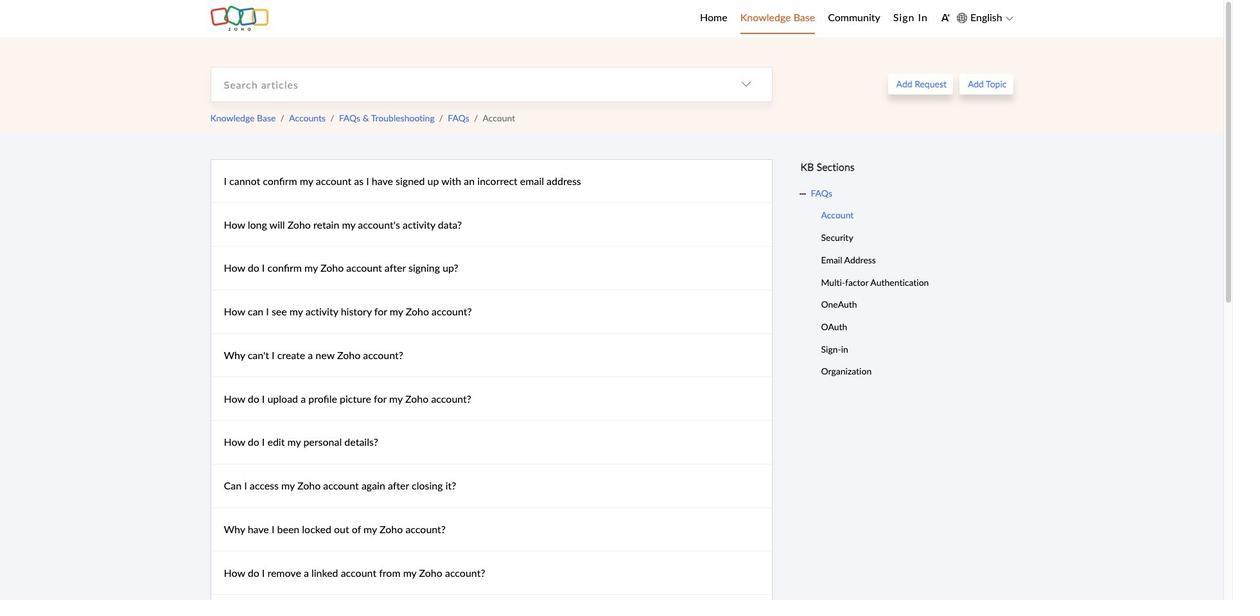 Task type: locate. For each thing, give the bounding box(es) containing it.
choose languages element
[[958, 10, 1014, 26]]

choose category image
[[741, 79, 752, 89]]

user preference element
[[941, 9, 951, 28]]



Task type: vqa. For each thing, say whether or not it's contained in the screenshot.
first heading
no



Task type: describe. For each thing, give the bounding box(es) containing it.
user preference image
[[941, 13, 951, 22]]

choose category element
[[721, 67, 772, 101]]

Search articles field
[[211, 67, 721, 101]]



